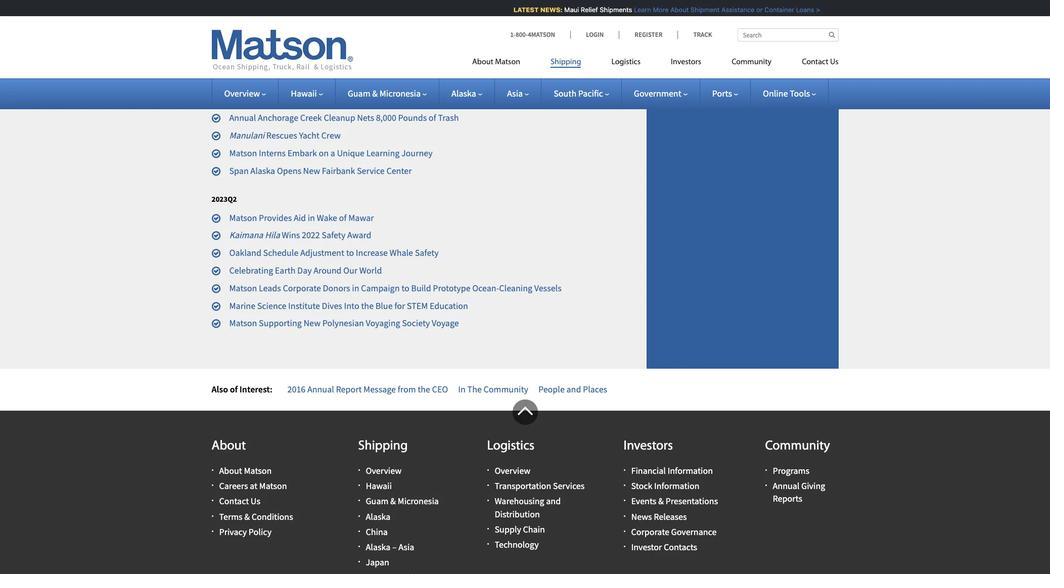 Task type: locate. For each thing, give the bounding box(es) containing it.
0 vertical spatial about matson link
[[472, 53, 536, 74]]

matson up 'conditions'
[[259, 480, 287, 492]]

1 oakland from the top
[[229, 59, 261, 71]]

guam & micronesia link up china
[[366, 495, 439, 507]]

transportation down island
[[229, 94, 286, 106]]

8,000
[[376, 112, 397, 124]]

0 vertical spatial guam
[[348, 88, 371, 99]]

0 vertical spatial logistics
[[612, 58, 641, 66]]

alaska link for china "link"
[[366, 511, 391, 522]]

of right history
[[314, 42, 322, 53]]

alaska link for asia link
[[452, 88, 482, 99]]

japan
[[366, 557, 389, 568]]

0 vertical spatial hawaii link
[[291, 88, 323, 99]]

technology
[[495, 539, 539, 550]]

0 horizontal spatial shipping
[[358, 440, 408, 453]]

1 vertical spatial guam
[[366, 495, 389, 507]]

alaska link up china "link"
[[366, 511, 391, 522]]

0 horizontal spatial at
[[250, 480, 257, 492]]

future
[[330, 59, 355, 71]]

section
[[634, 0, 852, 369]]

1 horizontal spatial contact us link
[[787, 53, 839, 74]]

and inside overview transportation services warehousing and distribution supply chain technology
[[546, 495, 561, 507]]

for left special
[[357, 42, 367, 53]]

contact inside top menu "navigation"
[[802, 58, 829, 66]]

oakland for oakland girls tackling the future of stem
[[229, 59, 261, 71]]

about for about matson
[[472, 58, 494, 66]]

1 vertical spatial about matson link
[[219, 465, 272, 477]]

postings
[[683, 9, 715, 20]]

oakland down matson's
[[229, 59, 261, 71]]

matson
[[495, 58, 521, 66], [229, 147, 257, 159], [229, 212, 257, 223], [229, 282, 257, 294], [229, 317, 257, 329], [244, 465, 272, 477], [259, 480, 287, 492]]

overview for overview hawaii guam & micronesia alaska china alaska – asia japan
[[366, 465, 402, 477]]

shipment
[[687, 6, 716, 14]]

new down institute
[[304, 317, 321, 329]]

0 vertical spatial safety
[[322, 229, 346, 241]]

0 vertical spatial transportation
[[229, 94, 286, 106]]

about inside about matson careers at matson contact us terms & conditions privacy policy
[[219, 465, 242, 477]]

1 vertical spatial alaska link
[[366, 511, 391, 522]]

&
[[372, 88, 378, 99], [390, 495, 396, 507], [659, 495, 664, 507], [244, 511, 250, 522]]

1 horizontal spatial the
[[361, 300, 374, 311]]

applicant privacy statement
[[667, 28, 774, 39]]

applicant
[[667, 28, 703, 39]]

us up "terms & conditions" link at the bottom left of the page
[[251, 495, 260, 507]]

latest
[[509, 6, 535, 14]]

for right blue on the left
[[395, 300, 405, 311]]

in right the aid
[[308, 212, 315, 223]]

safety up oakland schedule adjustment to increase whale safety "link"
[[322, 229, 346, 241]]

1 vertical spatial new
[[304, 317, 321, 329]]

guam right visits
[[348, 88, 371, 99]]

matson's long history of support for special olympics
[[229, 42, 434, 53]]

0 vertical spatial oakland
[[229, 59, 261, 71]]

technology link
[[495, 539, 539, 550]]

wake
[[317, 212, 337, 223]]

corporate up investor
[[632, 526, 670, 538]]

1 horizontal spatial overview
[[366, 465, 402, 477]]

community up backtop image
[[484, 383, 529, 395]]

0 horizontal spatial privacy
[[219, 526, 247, 538]]

annual inside programs annual giving reports
[[773, 480, 800, 492]]

annual
[[229, 112, 256, 124], [307, 383, 334, 395], [773, 480, 800, 492]]

investors inside top menu "navigation"
[[671, 58, 702, 66]]

shipping link
[[536, 53, 597, 74]]

1 horizontal spatial to
[[402, 282, 410, 294]]

about inside top menu "navigation"
[[472, 58, 494, 66]]

0 horizontal spatial contact us link
[[219, 495, 260, 507]]

guam up china
[[366, 495, 389, 507]]

at right big on the left top of page
[[339, 77, 346, 88]]

1 vertical spatial shipping
[[358, 440, 408, 453]]

1 vertical spatial corporate
[[632, 526, 670, 538]]

a
[[331, 147, 335, 159]]

annual right 2016
[[307, 383, 334, 395]]

hawaii link for guam & micronesia link related to china "link" alaska link
[[366, 480, 392, 492]]

register
[[635, 30, 663, 39]]

about matson
[[472, 58, 521, 66]]

logistics down backtop image
[[487, 440, 535, 453]]

careers at matson link
[[219, 480, 287, 492]]

1 horizontal spatial shipping
[[551, 58, 581, 66]]

overview inside overview transportation services warehousing and distribution supply chain technology
[[495, 465, 531, 477]]

0 horizontal spatial about matson link
[[219, 465, 272, 477]]

2016 annual report message from the ceo
[[288, 383, 448, 395]]

1 horizontal spatial transportation
[[495, 480, 551, 492]]

in
[[458, 383, 466, 395]]

0 horizontal spatial corporate
[[283, 282, 321, 294]]

financial information link
[[632, 465, 713, 477]]

contacts
[[664, 541, 698, 553]]

more
[[649, 6, 665, 14]]

prototype
[[433, 282, 471, 294]]

0 vertical spatial at
[[339, 77, 346, 88]]

also of interest:
[[212, 383, 273, 395]]

people and places
[[539, 383, 608, 395]]

new down embark
[[303, 165, 320, 176]]

–
[[392, 541, 397, 553]]

0 vertical spatial guam & micronesia link
[[348, 88, 427, 99]]

contact us link
[[787, 53, 839, 74], [219, 495, 260, 507]]

1-800-4matson link
[[510, 30, 571, 39]]

marine science institute dives into the blue for stem education
[[229, 300, 468, 311]]

0 horizontal spatial us
[[251, 495, 260, 507]]

campaign
[[361, 282, 400, 294]]

span alaska opens new fairbank service center
[[229, 165, 412, 176]]

polynesian
[[323, 317, 364, 329]]

0 horizontal spatial hawaii link
[[291, 88, 323, 99]]

about matson link up careers at matson link
[[219, 465, 272, 477]]

embark
[[288, 147, 317, 159]]

alaska link up trash
[[452, 88, 482, 99]]

into
[[344, 300, 359, 311]]

in up "into"
[[352, 282, 359, 294]]

matson provides aid in wake of mawar link
[[229, 212, 374, 223]]

1 horizontal spatial overview link
[[366, 465, 402, 477]]

& up privacy policy link
[[244, 511, 250, 522]]

the up sand island ohana gives big at third blood drive
[[316, 59, 328, 71]]

investors link
[[656, 53, 717, 74]]

about matson link for shipping link
[[472, 53, 536, 74]]

0 horizontal spatial overview
[[224, 88, 260, 99]]

investors down applicant
[[671, 58, 702, 66]]

1-
[[510, 30, 516, 39]]

transportation services link
[[495, 480, 585, 492]]

us down search icon
[[830, 58, 839, 66]]

special
[[369, 42, 397, 53]]

privacy down the terms
[[219, 526, 247, 538]]

investors up financial at the right of the page
[[624, 440, 673, 453]]

warehousing
[[495, 495, 545, 507]]

0 horizontal spatial for
[[357, 42, 367, 53]]

about matson link down 1-
[[472, 53, 536, 74]]

journey
[[402, 147, 433, 159]]

safety
[[322, 229, 346, 241], [415, 247, 439, 259]]

0 vertical spatial privacy
[[705, 28, 733, 39]]

annual anchorage creek cleanup nets 8,000 pounds of trash
[[229, 112, 459, 124]]

at right careers
[[250, 480, 257, 492]]

history
[[285, 42, 312, 53]]

1 horizontal spatial about matson link
[[472, 53, 536, 74]]

1 horizontal spatial hawaii
[[366, 480, 392, 492]]

alaska
[[452, 88, 476, 99], [375, 94, 399, 106], [251, 165, 275, 176], [366, 511, 391, 522], [366, 541, 391, 553]]

celebrating earth day around our world link
[[229, 265, 382, 276]]

of right port
[[365, 94, 373, 106]]

terms & conditions link
[[219, 511, 293, 522]]

overview link for shipping
[[366, 465, 402, 477]]

report
[[336, 383, 362, 395]]

0 horizontal spatial to
[[346, 247, 354, 259]]

overview inside overview hawaii guam & micronesia alaska china alaska – asia japan
[[366, 465, 402, 477]]

1 horizontal spatial hawaii link
[[366, 480, 392, 492]]

& right third
[[372, 88, 378, 99]]

footer
[[0, 400, 1051, 574]]

2 horizontal spatial annual
[[773, 480, 800, 492]]

micronesia inside overview hawaii guam & micronesia alaska china alaska – asia japan
[[398, 495, 439, 507]]

0 horizontal spatial logistics
[[487, 440, 535, 453]]

matson's long history of support for special olympics link
[[229, 42, 434, 53]]

2 vertical spatial the
[[418, 383, 430, 395]]

of right 'also'
[[230, 383, 238, 395]]

1 vertical spatial and
[[546, 495, 561, 507]]

government link
[[634, 88, 688, 99]]

1 vertical spatial transportation
[[495, 480, 551, 492]]

0 vertical spatial contact us link
[[787, 53, 839, 74]]

& up the –
[[390, 495, 396, 507]]

information up events & presentations link
[[655, 480, 700, 492]]

0 horizontal spatial stem
[[366, 59, 387, 71]]

0 horizontal spatial asia
[[399, 541, 414, 553]]

matson up marine
[[229, 282, 257, 294]]

container
[[761, 6, 790, 14]]

community up programs link
[[766, 440, 830, 453]]

stem
[[366, 59, 387, 71], [407, 300, 428, 311]]

1 vertical spatial contact
[[219, 495, 249, 507]]

1 horizontal spatial corporate
[[632, 526, 670, 538]]

matson down 1-
[[495, 58, 521, 66]]

oakland girls tackling the future of stem
[[229, 59, 387, 71]]

0 vertical spatial corporate
[[283, 282, 321, 294]]

corporate governance link
[[632, 526, 717, 538]]

and down "transportation services" link
[[546, 495, 561, 507]]

asia right the –
[[399, 541, 414, 553]]

annual for programs annual giving reports
[[773, 480, 800, 492]]

blue matson logo with ocean, shipping, truck, rail and logistics written beneath it. image
[[212, 30, 353, 71]]

alaska up japan
[[366, 541, 391, 553]]

0 vertical spatial in
[[308, 212, 315, 223]]

information up stock information link
[[668, 465, 713, 477]]

0 horizontal spatial and
[[546, 495, 561, 507]]

1 vertical spatial the
[[361, 300, 374, 311]]

logistics down register link
[[612, 58, 641, 66]]

1 horizontal spatial alaska link
[[452, 88, 482, 99]]

1 vertical spatial investors
[[624, 440, 673, 453]]

overview
[[224, 88, 260, 99], [366, 465, 402, 477], [495, 465, 531, 477]]

overview for overview transportation services warehousing and distribution supply chain technology
[[495, 465, 531, 477]]

guam & micronesia link up the '8,000'
[[348, 88, 427, 99]]

1 vertical spatial asia
[[399, 541, 414, 553]]

schedule
[[263, 247, 299, 259]]

annual up the reports
[[773, 480, 800, 492]]

1 horizontal spatial contact
[[802, 58, 829, 66]]

third
[[348, 77, 368, 88]]

the right "into"
[[361, 300, 374, 311]]

on
[[319, 147, 329, 159]]

creek
[[300, 112, 322, 124]]

0 vertical spatial annual
[[229, 112, 256, 124]]

0 vertical spatial alaska link
[[452, 88, 482, 99]]

transportation up warehousing
[[495, 480, 551, 492]]

1 vertical spatial stem
[[407, 300, 428, 311]]

safety right whale
[[415, 247, 439, 259]]

guam & micronesia link for china "link" alaska link
[[366, 495, 439, 507]]

1 vertical spatial at
[[250, 480, 257, 492]]

2 horizontal spatial overview link
[[495, 465, 531, 477]]

world
[[359, 265, 382, 276]]

1 horizontal spatial in
[[352, 282, 359, 294]]

1 horizontal spatial at
[[339, 77, 346, 88]]

corporate up institute
[[283, 282, 321, 294]]

to left build
[[402, 282, 410, 294]]

alaska up the '8,000'
[[375, 94, 399, 106]]

0 vertical spatial community
[[732, 58, 772, 66]]

aid
[[294, 212, 306, 223]]

micronesia
[[380, 88, 421, 99], [398, 495, 439, 507]]

2 vertical spatial community
[[766, 440, 830, 453]]

about for about matson careers at matson contact us terms & conditions privacy policy
[[219, 465, 242, 477]]

to up our
[[346, 247, 354, 259]]

0 horizontal spatial safety
[[322, 229, 346, 241]]

news releases link
[[632, 511, 687, 522]]

and left places at the right bottom of the page
[[567, 383, 581, 395]]

for
[[357, 42, 367, 53], [395, 300, 405, 311]]

contact down careers
[[219, 495, 249, 507]]

stem up blood
[[366, 59, 387, 71]]

2 oakland from the top
[[229, 247, 261, 259]]

the left the 'ceo'
[[418, 383, 430, 395]]

1 vertical spatial for
[[395, 300, 405, 311]]

warehousing and distribution link
[[495, 495, 561, 520]]

society
[[402, 317, 430, 329]]

in
[[308, 212, 315, 223], [352, 282, 359, 294]]

0 horizontal spatial overview link
[[224, 88, 266, 99]]

contact up tools
[[802, 58, 829, 66]]

drive
[[395, 77, 414, 88]]

0 vertical spatial hawaii
[[291, 88, 317, 99]]

ohana
[[276, 77, 301, 88]]

contact us link up tools
[[787, 53, 839, 74]]

None search field
[[738, 28, 839, 41]]

1 vertical spatial guam & micronesia link
[[366, 495, 439, 507]]

stem up the "society"
[[407, 300, 428, 311]]

1 vertical spatial micronesia
[[398, 495, 439, 507]]

guam inside overview hawaii guam & micronesia alaska china alaska – asia japan
[[366, 495, 389, 507]]

privacy down learn more about shipment assistance or container loans > link
[[705, 28, 733, 39]]

1 horizontal spatial asia
[[507, 88, 523, 99]]

olympics
[[399, 42, 434, 53]]

1 horizontal spatial annual
[[307, 383, 334, 395]]

>
[[812, 6, 816, 14]]

0 vertical spatial stem
[[366, 59, 387, 71]]

2 vertical spatial annual
[[773, 480, 800, 492]]

0 horizontal spatial alaska link
[[366, 511, 391, 522]]

0 vertical spatial to
[[346, 247, 354, 259]]

1 vertical spatial safety
[[415, 247, 439, 259]]

1 vertical spatial annual
[[307, 383, 334, 395]]

oakland down kaimana
[[229, 247, 261, 259]]

logistics inside top menu "navigation"
[[612, 58, 641, 66]]

financial
[[632, 465, 666, 477]]

1 horizontal spatial and
[[567, 383, 581, 395]]

0 horizontal spatial transportation
[[229, 94, 286, 106]]

& up "news releases" link
[[659, 495, 664, 507]]

asia down about matson
[[507, 88, 523, 99]]

2 horizontal spatial overview
[[495, 465, 531, 477]]

blue
[[376, 300, 393, 311]]

about matson link
[[472, 53, 536, 74], [219, 465, 272, 477]]

0 horizontal spatial contact
[[219, 495, 249, 507]]

financial information stock information events & presentations news releases corporate governance investor contacts
[[632, 465, 718, 553]]

contact us link down careers
[[219, 495, 260, 507]]

reports
[[773, 493, 803, 505]]

2 horizontal spatial the
[[418, 383, 430, 395]]

matson inside about matson link
[[495, 58, 521, 66]]

matson leads corporate donors in campaign to build prototype ocean-cleaning vessels
[[229, 282, 562, 294]]

privacy policy link
[[219, 526, 272, 538]]

community down statement
[[732, 58, 772, 66]]

annual up manulani
[[229, 112, 256, 124]]

footer containing about
[[0, 400, 1051, 574]]

oakland
[[229, 59, 261, 71], [229, 247, 261, 259]]

1 vertical spatial in
[[352, 282, 359, 294]]

online tools
[[763, 88, 810, 99]]



Task type: describe. For each thing, give the bounding box(es) containing it.
mawar
[[349, 212, 374, 223]]

1 vertical spatial logistics
[[487, 440, 535, 453]]

events
[[632, 495, 657, 507]]

annual for 2016 annual report message from the ceo
[[307, 383, 334, 395]]

supporting
[[259, 317, 302, 329]]

matson supporting new polynesian voyaging society voyage
[[229, 317, 459, 329]]

the for message
[[418, 383, 430, 395]]

support
[[324, 42, 355, 53]]

job
[[667, 9, 681, 20]]

unique
[[337, 147, 365, 159]]

learn
[[630, 6, 647, 14]]

Search search field
[[738, 28, 839, 41]]

pounds
[[398, 112, 427, 124]]

overview link for logistics
[[495, 465, 531, 477]]

annual giving reports link
[[773, 480, 826, 505]]

search image
[[829, 31, 835, 38]]

places
[[583, 383, 608, 395]]

wins
[[282, 229, 300, 241]]

us inside top menu "navigation"
[[830, 58, 839, 66]]

alaska up china "link"
[[366, 511, 391, 522]]

programs annual giving reports
[[773, 465, 826, 505]]

oakland schedule adjustment to increase whale safety link
[[229, 247, 439, 259]]

learning
[[367, 147, 400, 159]]

asia inside overview hawaii guam & micronesia alaska china alaska – asia japan
[[399, 541, 414, 553]]

events & presentations link
[[632, 495, 718, 507]]

matson up kaimana
[[229, 212, 257, 223]]

governance
[[671, 526, 717, 538]]

cleaning
[[499, 282, 533, 294]]

rescues
[[266, 130, 297, 141]]

& inside about matson careers at matson contact us terms & conditions privacy policy
[[244, 511, 250, 522]]

1 vertical spatial community
[[484, 383, 529, 395]]

port
[[347, 94, 363, 106]]

award
[[347, 229, 372, 241]]

of left trash
[[429, 112, 436, 124]]

programs link
[[773, 465, 810, 477]]

conditions
[[252, 511, 293, 522]]

earth
[[275, 265, 296, 276]]

overview for overview
[[224, 88, 260, 99]]

community inside top menu "navigation"
[[732, 58, 772, 66]]

job postings link
[[667, 9, 715, 20]]

shipments
[[596, 6, 628, 14]]

1 horizontal spatial privacy
[[705, 28, 733, 39]]

top menu navigation
[[472, 53, 839, 74]]

1-800-4matson
[[510, 30, 555, 39]]

blood
[[370, 77, 393, 88]]

transportation inside overview transportation services warehousing and distribution supply chain technology
[[495, 480, 551, 492]]

guam & micronesia
[[348, 88, 421, 99]]

giving
[[802, 480, 826, 492]]

careers
[[219, 480, 248, 492]]

big
[[325, 77, 337, 88]]

corporate inside "financial information stock information events & presentations news releases corporate governance investor contacts"
[[632, 526, 670, 538]]

matson leads corporate donors in campaign to build prototype ocean-cleaning vessels link
[[229, 282, 562, 294]]

guam & micronesia link for alaska link for asia link
[[348, 88, 427, 99]]

0 horizontal spatial hawaii
[[291, 88, 317, 99]]

0 vertical spatial for
[[357, 42, 367, 53]]

1 horizontal spatial safety
[[415, 247, 439, 259]]

at inside about matson careers at matson contact us terms & conditions privacy policy
[[250, 480, 257, 492]]

matson down marine
[[229, 317, 257, 329]]

span
[[229, 165, 249, 176]]

institute
[[288, 300, 320, 311]]

hawaii inside overview hawaii guam & micronesia alaska china alaska – asia japan
[[366, 480, 392, 492]]

& inside "financial information stock information events & presentations news releases corporate governance investor contacts"
[[659, 495, 664, 507]]

south pacific
[[554, 88, 603, 99]]

our
[[344, 265, 358, 276]]

yacht
[[299, 130, 320, 141]]

overview transportation services warehousing and distribution supply chain technology
[[495, 465, 585, 550]]

alaska down interns
[[251, 165, 275, 176]]

loans
[[792, 6, 810, 14]]

alaska up trash
[[452, 88, 476, 99]]

anchorage
[[258, 112, 298, 124]]

oakland schedule adjustment to increase whale safety
[[229, 247, 439, 259]]

trash
[[438, 112, 459, 124]]

south pacific link
[[554, 88, 609, 99]]

about for about
[[212, 440, 246, 453]]

supply
[[495, 523, 521, 535]]

applicant privacy statement link
[[667, 28, 774, 39]]

latest news: maui relief shipments learn more about shipment assistance or container loans >
[[509, 6, 816, 14]]

privacy inside about matson careers at matson contact us terms & conditions privacy policy
[[219, 526, 247, 538]]

of up third
[[357, 59, 364, 71]]

us inside about matson careers at matson contact us terms & conditions privacy policy
[[251, 495, 260, 507]]

opens
[[277, 165, 301, 176]]

0 vertical spatial information
[[668, 465, 713, 477]]

relief
[[577, 6, 594, 14]]

learn more about shipment assistance or container loans > link
[[630, 6, 816, 14]]

matson interns embark on a unique learning journey
[[229, 147, 433, 159]]

news
[[632, 511, 652, 522]]

interns
[[259, 147, 286, 159]]

1 vertical spatial information
[[655, 480, 700, 492]]

about matson link for careers at matson link
[[219, 465, 272, 477]]

news:
[[536, 6, 559, 14]]

stock information link
[[632, 480, 700, 492]]

matson's
[[229, 42, 263, 53]]

0 horizontal spatial in
[[308, 212, 315, 223]]

1 horizontal spatial for
[[395, 300, 405, 311]]

of right wake at the top of page
[[339, 212, 347, 223]]

presentations
[[666, 495, 718, 507]]

contact inside about matson careers at matson contact us terms & conditions privacy policy
[[219, 495, 249, 507]]

2016 annual report message from the ceo link
[[288, 383, 448, 395]]

1 horizontal spatial stem
[[407, 300, 428, 311]]

programs
[[773, 465, 810, 477]]

fairbank
[[322, 165, 355, 176]]

south
[[554, 88, 577, 99]]

interest:
[[240, 383, 273, 395]]

overview hawaii guam & micronesia alaska china alaska – asia japan
[[366, 465, 439, 568]]

section containing job postings
[[634, 0, 852, 369]]

matson up careers at matson link
[[244, 465, 272, 477]]

celebrating earth day around our world
[[229, 265, 382, 276]]

people
[[539, 383, 565, 395]]

backtop image
[[513, 400, 538, 425]]

island
[[251, 77, 274, 88]]

1 vertical spatial to
[[402, 282, 410, 294]]

track
[[694, 30, 712, 39]]

investor
[[632, 541, 662, 553]]

shipping inside top menu "navigation"
[[551, 58, 581, 66]]

center
[[387, 165, 412, 176]]

0 vertical spatial micronesia
[[380, 88, 421, 99]]

investor contacts link
[[632, 541, 698, 553]]

& inside overview hawaii guam & micronesia alaska china alaska – asia japan
[[390, 495, 396, 507]]

0 vertical spatial asia
[[507, 88, 523, 99]]

register link
[[619, 30, 678, 39]]

0 vertical spatial and
[[567, 383, 581, 395]]

whale
[[390, 247, 413, 259]]

kaimana hila wins 2022 safety award
[[229, 229, 372, 241]]

around
[[314, 265, 342, 276]]

celebrating
[[229, 265, 273, 276]]

job postings
[[667, 9, 715, 20]]

stock
[[632, 480, 653, 492]]

oakland for oakland schedule adjustment to increase whale safety
[[229, 247, 261, 259]]

matson down manulani
[[229, 147, 257, 159]]

science
[[257, 300, 287, 311]]

0 horizontal spatial the
[[316, 59, 328, 71]]

services
[[553, 480, 585, 492]]

education
[[430, 300, 468, 311]]

marine science institute dives into the blue for stem education link
[[229, 300, 468, 311]]

the for dives
[[361, 300, 374, 311]]

hawaii link for alaska link for asia link guam & micronesia link
[[291, 88, 323, 99]]

0 vertical spatial new
[[303, 165, 320, 176]]

gives
[[303, 77, 323, 88]]

1 vertical spatial contact us link
[[219, 495, 260, 507]]

2022
[[302, 229, 320, 241]]

long
[[264, 42, 283, 53]]



Task type: vqa. For each thing, say whether or not it's contained in the screenshot.
general_info@matson.com link at top left
no



